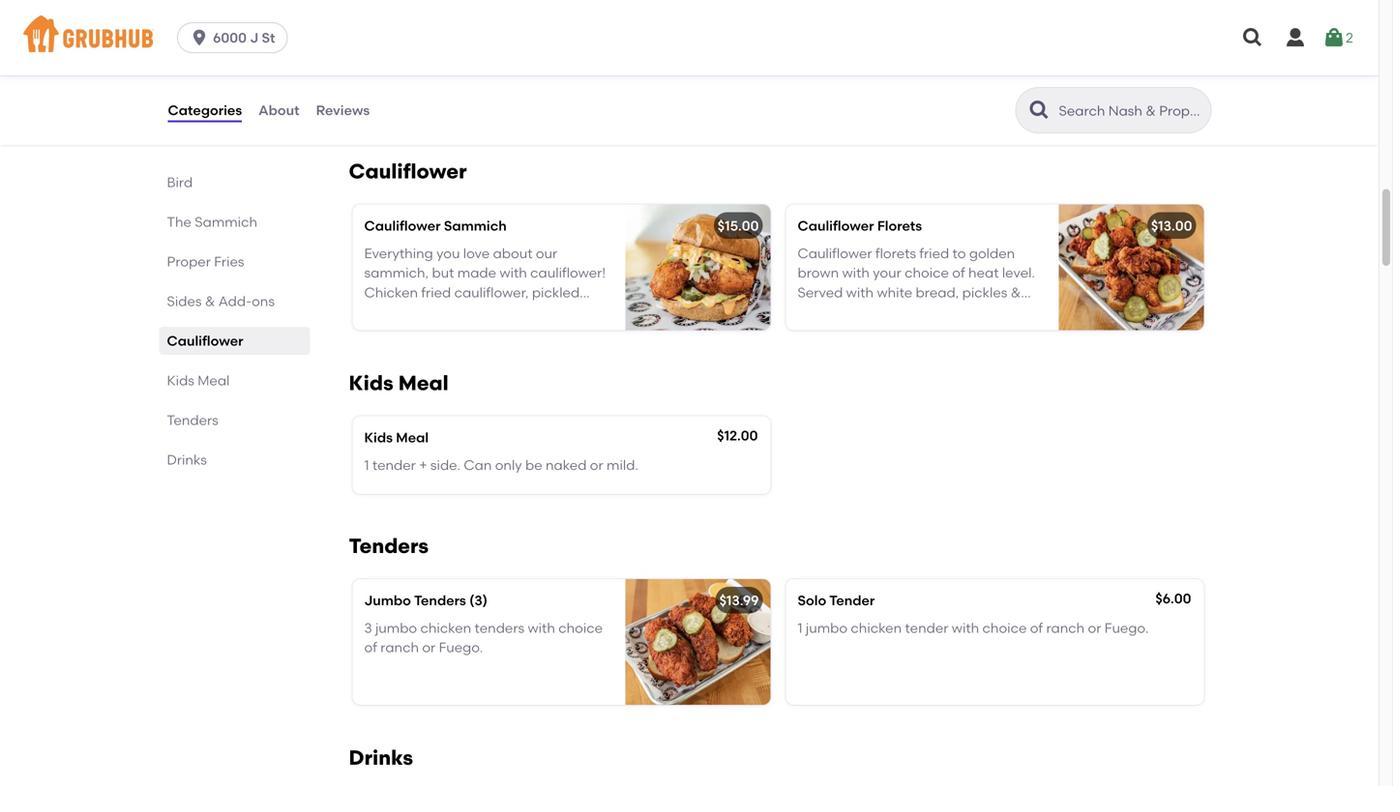 Task type: locate. For each thing, give the bounding box(es) containing it.
proper
[[167, 253, 211, 270]]

sammich for cauliflower sammich
[[444, 218, 507, 234]]

1 vertical spatial fried
[[421, 284, 451, 301]]

0 horizontal spatial ranch
[[380, 640, 419, 656]]

fried down 'but'
[[421, 284, 451, 301]]

kids meal
[[349, 371, 449, 396], [167, 372, 230, 389], [364, 430, 429, 446]]

your
[[873, 265, 901, 281]]

1 horizontal spatial fried
[[919, 245, 949, 261]]

6000 j st
[[213, 30, 275, 46]]

&
[[1011, 284, 1021, 301], [205, 293, 215, 310]]

everything
[[364, 245, 433, 261]]

2 chicken from the left
[[851, 620, 902, 636]]

cauliflower for cauliflower sammich
[[364, 218, 441, 234]]

svg image
[[1284, 26, 1307, 49], [1322, 26, 1346, 49]]

j
[[250, 30, 258, 46]]

1 jumbo from the left
[[375, 620, 417, 636]]

but
[[432, 265, 454, 281]]

choice
[[905, 265, 949, 281], [798, 304, 842, 320], [558, 620, 603, 636], [982, 620, 1027, 636]]

1 vertical spatial tender
[[905, 620, 948, 636]]

ranch inside 3 jumbo chicken tenders with choice of ranch or fuego.
[[380, 640, 419, 656]]

sammich
[[195, 214, 257, 230], [444, 218, 507, 234]]

about
[[258, 102, 299, 118]]

1 vertical spatial fuego.
[[439, 640, 483, 656]]

meal down the fuego
[[398, 371, 449, 396]]

2 vertical spatial or
[[422, 640, 436, 656]]

jumbo inside 3 jumbo chicken tenders with choice of ranch or fuego.
[[375, 620, 417, 636]]

white
[[877, 284, 912, 301]]

2 jumbo from the left
[[806, 620, 847, 636]]

chicken down jumbo tenders (3) on the bottom
[[420, 620, 471, 636]]

sauce,
[[444, 304, 487, 320]]

Search Nash & Proper | The Line search field
[[1057, 102, 1205, 120]]

cauliflower!
[[530, 265, 606, 281]]

1 horizontal spatial &
[[1011, 284, 1021, 301]]

with
[[500, 265, 527, 281], [842, 265, 870, 281], [846, 284, 874, 301], [528, 620, 555, 636], [952, 620, 979, 636]]

0 horizontal spatial chicken
[[420, 620, 471, 636]]

6000 j st button
[[177, 22, 295, 53]]

0 horizontal spatial tender
[[372, 457, 416, 473]]

the sammich
[[167, 214, 257, 230]]

or
[[590, 457, 603, 473], [1088, 620, 1101, 636], [422, 640, 436, 656]]

fuego
[[400, 304, 441, 320]]

florets
[[875, 245, 916, 261]]

mild.
[[607, 457, 638, 473]]

1 horizontal spatial or
[[590, 457, 603, 473]]

1 vertical spatial or
[[1088, 620, 1101, 636]]

ranch
[[1046, 620, 1085, 636], [380, 640, 419, 656]]

fuego. for 3 jumbo chicken tenders with choice of ranch or fuego.
[[439, 640, 483, 656]]

1 chicken from the left
[[420, 620, 471, 636]]

1 horizontal spatial sammich
[[444, 218, 507, 234]]

st
[[262, 30, 275, 46]]

1 left +
[[364, 457, 369, 473]]

sides & add-ons
[[167, 293, 275, 310]]

2 svg image from the left
[[1322, 26, 1346, 49]]

meal
[[398, 371, 449, 396], [198, 372, 230, 389], [396, 430, 429, 446]]

reviews
[[316, 102, 370, 118]]

chicken inside 3 jumbo chicken tenders with choice of ranch or fuego.
[[420, 620, 471, 636]]

0 horizontal spatial svg image
[[190, 28, 209, 47]]

chicken
[[364, 284, 418, 301]]

fuego. inside 3 jumbo chicken tenders with choice of ranch or fuego.
[[439, 640, 483, 656]]

0 horizontal spatial fuego.
[[439, 640, 483, 656]]

jumbo
[[375, 620, 417, 636], [806, 620, 847, 636]]

$13.99
[[719, 593, 759, 609]]

or inside 3 jumbo chicken tenders with choice of ranch or fuego.
[[422, 640, 436, 656]]

search icon image
[[1028, 99, 1051, 122]]

0 vertical spatial ranch
[[1046, 620, 1085, 636]]

can
[[464, 457, 492, 473]]

chicken for tender
[[851, 620, 902, 636]]

1 horizontal spatial svg image
[[1241, 26, 1264, 49]]

tenders
[[167, 412, 218, 429], [349, 534, 429, 559], [414, 593, 466, 609]]

svg image inside 2 button
[[1322, 26, 1346, 49]]

0 vertical spatial tender
[[372, 457, 416, 473]]

1 vertical spatial ranch
[[380, 640, 419, 656]]

cauliflower for cauliflower florets
[[798, 218, 874, 234]]

drinks
[[167, 452, 207, 468], [349, 746, 413, 771]]

jumbo right 3
[[375, 620, 417, 636]]

1 down solo
[[798, 620, 802, 636]]

reviews button
[[315, 75, 371, 145]]

0 horizontal spatial svg image
[[1284, 26, 1307, 49]]

0 horizontal spatial sammich
[[195, 214, 257, 230]]

solo tender
[[798, 593, 875, 609]]

pickles
[[962, 284, 1007, 301]]

2 vertical spatial tenders
[[414, 593, 466, 609]]

1 vertical spatial tenders
[[349, 534, 429, 559]]

6000
[[213, 30, 247, 46]]

ranch for 1 jumbo chicken tender with choice of ranch or fuego.
[[1046, 620, 1085, 636]]

only
[[495, 457, 522, 473]]

2 horizontal spatial or
[[1088, 620, 1101, 636]]

0 vertical spatial fuego.
[[1105, 620, 1149, 636]]

0 horizontal spatial 1
[[364, 457, 369, 473]]

fried left to
[[919, 245, 949, 261]]

fried inside the everything you love about our sammich, but made with cauliflower! chicken fried cauliflower, pickled slaw, fuego sauce, pickles, butter bun.
[[421, 284, 451, 301]]

1 horizontal spatial fuego.
[[1105, 620, 1149, 636]]

0 horizontal spatial jumbo
[[375, 620, 417, 636]]

jumbo for jumbo
[[375, 620, 417, 636]]

0 vertical spatial drinks
[[167, 452, 207, 468]]

served
[[798, 284, 843, 301]]

naked
[[546, 457, 587, 473]]

1 vertical spatial 1
[[798, 620, 802, 636]]

0 horizontal spatial or
[[422, 640, 436, 656]]

cauliflower florets fried to golden brown with your choice of heat level. served with white bread, pickles & choice of sauce.
[[798, 245, 1035, 320]]

heat
[[968, 265, 999, 281]]

fried
[[919, 245, 949, 261], [421, 284, 451, 301]]

jumbo down solo tender
[[806, 620, 847, 636]]

2 button
[[1322, 20, 1353, 55]]

of inside 3 jumbo chicken tenders with choice of ranch or fuego.
[[364, 640, 377, 656]]

honey packet image
[[1059, 0, 1204, 119]]

categories button
[[167, 75, 243, 145]]

pickles,
[[491, 304, 539, 320]]

of
[[952, 265, 965, 281], [845, 304, 858, 320], [1030, 620, 1043, 636], [364, 640, 377, 656]]

0 vertical spatial 1
[[364, 457, 369, 473]]

1 horizontal spatial 1
[[798, 620, 802, 636]]

1 vertical spatial drinks
[[349, 746, 413, 771]]

tender
[[372, 457, 416, 473], [905, 620, 948, 636]]

& down the level. in the top right of the page
[[1011, 284, 1021, 301]]

$6.00
[[1155, 591, 1191, 607]]

proper fries
[[167, 253, 244, 270]]

svg image left 6000 at the top left
[[190, 28, 209, 47]]

fuego.
[[1105, 620, 1149, 636], [439, 640, 483, 656]]

sammich,
[[364, 265, 429, 281]]

1 horizontal spatial jumbo
[[806, 620, 847, 636]]

be
[[525, 457, 542, 473]]

chicken down tender
[[851, 620, 902, 636]]

1
[[364, 457, 369, 473], [798, 620, 802, 636]]

0 vertical spatial or
[[590, 457, 603, 473]]

sammich up love
[[444, 218, 507, 234]]

cauliflower florets image
[[1059, 205, 1204, 330]]

everything you love about our sammich, but made with cauliflower! chicken fried cauliflower, pickled slaw, fuego sauce, pickles, butter bun.
[[364, 245, 606, 340]]

chicken
[[420, 620, 471, 636], [851, 620, 902, 636]]

svg image
[[1241, 26, 1264, 49], [190, 28, 209, 47]]

sauce.
[[861, 304, 904, 320]]

kids
[[349, 371, 393, 396], [167, 372, 194, 389], [364, 430, 393, 446]]

1 horizontal spatial ranch
[[1046, 620, 1085, 636]]

3 jumbo chicken tenders with choice of ranch or fuego.
[[364, 620, 603, 656]]

fuego sauce image
[[625, 0, 771, 119]]

cauliflower
[[349, 159, 467, 184], [364, 218, 441, 234], [798, 218, 874, 234], [798, 245, 872, 261], [167, 333, 243, 349]]

1 horizontal spatial svg image
[[1322, 26, 1346, 49]]

& left add-
[[205, 293, 215, 310]]

0 horizontal spatial drinks
[[167, 452, 207, 468]]

0 vertical spatial fried
[[919, 245, 949, 261]]

svg image left 2 button
[[1241, 26, 1264, 49]]

0 horizontal spatial fried
[[421, 284, 451, 301]]

with inside 3 jumbo chicken tenders with choice of ranch or fuego.
[[528, 620, 555, 636]]

pickled
[[532, 284, 580, 301]]

kids meal down bun.
[[349, 371, 449, 396]]

sammich up fries
[[195, 214, 257, 230]]

cauliflower inside cauliflower florets fried to golden brown with your choice of heat level. served with white bread, pickles & choice of sauce.
[[798, 245, 872, 261]]

made
[[457, 265, 496, 281]]

kids meal down sides
[[167, 372, 230, 389]]

cauliflower sammich
[[364, 218, 507, 234]]

1 horizontal spatial chicken
[[851, 620, 902, 636]]



Task type: describe. For each thing, give the bounding box(es) containing it.
brown
[[798, 265, 839, 281]]

cauliflower sammich image
[[625, 205, 771, 330]]

tenders
[[475, 620, 524, 636]]

sammich for the sammich
[[195, 214, 257, 230]]

bread,
[[916, 284, 959, 301]]

fries
[[214, 253, 244, 270]]

kids meal up +
[[364, 430, 429, 446]]

& inside cauliflower florets fried to golden brown with your choice of heat level. served with white bread, pickles & choice of sauce.
[[1011, 284, 1021, 301]]

cauliflower florets
[[798, 218, 922, 234]]

solo
[[798, 593, 826, 609]]

side.
[[430, 457, 460, 473]]

about
[[493, 245, 533, 261]]

cauliflower for cauliflower florets fried to golden brown with your choice of heat level. served with white bread, pickles & choice of sauce.
[[798, 245, 872, 261]]

with inside the everything you love about our sammich, but made with cauliflower! chicken fried cauliflower, pickled slaw, fuego sauce, pickles, butter bun.
[[500, 265, 527, 281]]

$12.00
[[717, 428, 758, 444]]

1 jumbo chicken tender with choice of ranch or fuego.
[[798, 620, 1149, 636]]

1 svg image from the left
[[1284, 26, 1307, 49]]

florets
[[877, 218, 922, 234]]

the
[[167, 214, 191, 230]]

1 horizontal spatial drinks
[[349, 746, 413, 771]]

or for 1 tender + side. can only be naked or mild.
[[590, 457, 603, 473]]

level.
[[1002, 265, 1035, 281]]

+
[[419, 457, 427, 473]]

1 for 1 tender + side. can only be naked or mild.
[[364, 457, 369, 473]]

you
[[436, 245, 460, 261]]

love
[[463, 245, 490, 261]]

fried inside cauliflower florets fried to golden brown with your choice of heat level. served with white bread, pickles & choice of sauce.
[[919, 245, 949, 261]]

jumbo
[[364, 593, 411, 609]]

golden
[[969, 245, 1015, 261]]

$13.00
[[1151, 218, 1192, 234]]

ons
[[252, 293, 275, 310]]

cauliflower,
[[454, 284, 529, 301]]

about button
[[257, 75, 300, 145]]

(3)
[[469, 593, 488, 609]]

fuego. for 1 jumbo chicken tender with choice of ranch or fuego.
[[1105, 620, 1149, 636]]

tender
[[829, 593, 875, 609]]

our
[[536, 245, 557, 261]]

chicken for tenders
[[420, 620, 471, 636]]

3
[[364, 620, 372, 636]]

1 horizontal spatial tender
[[905, 620, 948, 636]]

choice inside 3 jumbo chicken tenders with choice of ranch or fuego.
[[558, 620, 603, 636]]

2
[[1346, 29, 1353, 46]]

sides
[[167, 293, 202, 310]]

or for 1 jumbo chicken tender with choice of ranch or fuego.
[[1088, 620, 1101, 636]]

jumbo tenders (3)
[[364, 593, 488, 609]]

to
[[952, 245, 966, 261]]

1 for 1 jumbo chicken tender with choice of ranch or fuego.
[[798, 620, 802, 636]]

meal up +
[[396, 430, 429, 446]]

add-
[[218, 293, 252, 310]]

categories
[[168, 102, 242, 118]]

jumbo tenders (3) image
[[625, 580, 771, 705]]

or for 3 jumbo chicken tenders with choice of ranch or fuego.
[[422, 640, 436, 656]]

main navigation navigation
[[0, 0, 1379, 75]]

bun.
[[364, 324, 393, 340]]

jumbo for solo
[[806, 620, 847, 636]]

0 horizontal spatial &
[[205, 293, 215, 310]]

ranch for 3 jumbo chicken tenders with choice of ranch or fuego.
[[380, 640, 419, 656]]

$15.00
[[718, 218, 759, 234]]

slaw,
[[364, 304, 397, 320]]

0 vertical spatial tenders
[[167, 412, 218, 429]]

butter
[[543, 304, 583, 320]]

bird
[[167, 174, 193, 191]]

svg image inside 6000 j st button
[[190, 28, 209, 47]]

1 tender + side. can only be naked or mild.
[[364, 457, 638, 473]]

meal down the sides & add-ons
[[198, 372, 230, 389]]



Task type: vqa. For each thing, say whether or not it's contained in the screenshot.
CAULIFLOWER SAMMICH
yes



